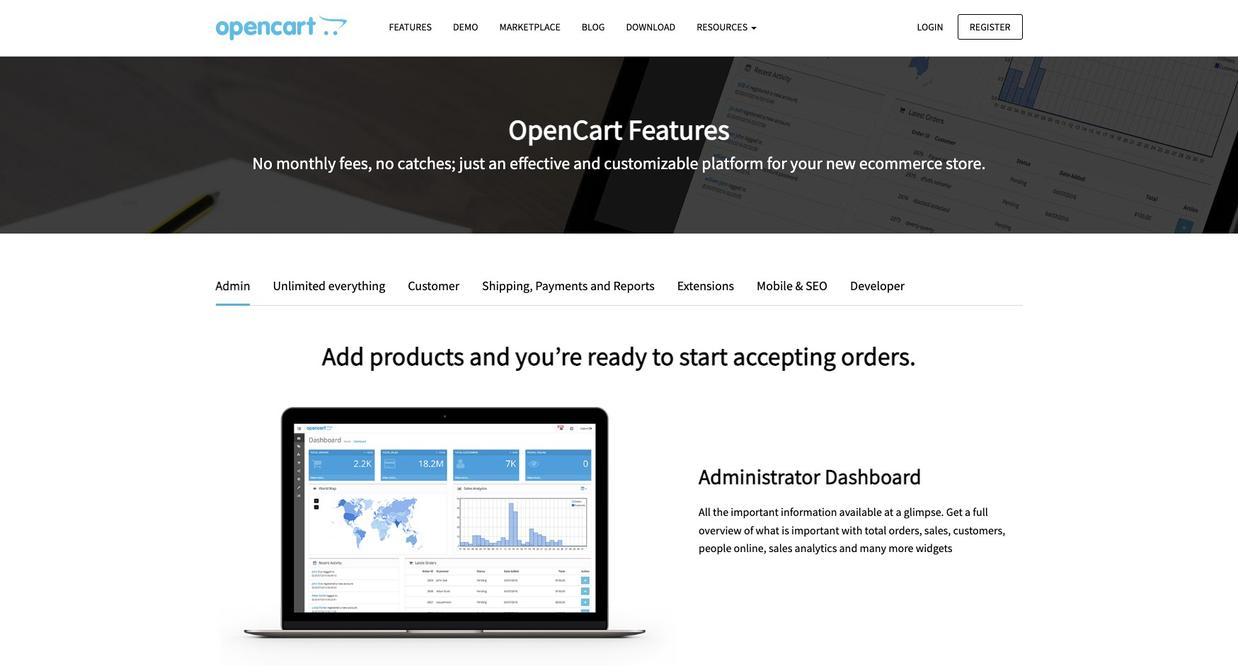 Task type: locate. For each thing, give the bounding box(es) containing it.
features link
[[379, 15, 443, 40]]

login link
[[905, 14, 956, 40]]

all the important information available at a glimpse. get a full overview of what is important with total orders, sales, customers, people online, sales analytics and many more widgets
[[699, 505, 1006, 555]]

1 horizontal spatial a
[[965, 505, 971, 519]]

and down with on the bottom of page
[[840, 541, 858, 555]]

developer
[[851, 278, 905, 294]]

and down opencart
[[574, 152, 601, 174]]

extensions link
[[667, 276, 745, 297]]

people
[[699, 541, 732, 555]]

download
[[626, 21, 676, 33]]

platform
[[702, 152, 764, 174]]

0 horizontal spatial features
[[389, 21, 432, 33]]

a right at
[[896, 505, 902, 519]]

unlimited everything link
[[262, 276, 396, 297]]

accepting
[[733, 340, 836, 372]]

and inside all the important information available at a glimpse. get a full overview of what is important with total orders, sales, customers, people online, sales analytics and many more widgets
[[840, 541, 858, 555]]

glimpse.
[[904, 505, 944, 519]]

monthly
[[276, 152, 336, 174]]

sales,
[[925, 523, 951, 537]]

1 vertical spatial important
[[792, 523, 840, 537]]

shipping, payments and reports
[[482, 278, 655, 294]]

administrator
[[699, 463, 821, 490]]

everything
[[328, 278, 385, 294]]

features left demo
[[389, 21, 432, 33]]

demo
[[453, 21, 478, 33]]

just
[[459, 152, 485, 174]]

and inside opencart features no monthly fees, no catches; just an effective and customizable platform for your new ecommerce store.
[[574, 152, 601, 174]]

0 vertical spatial important
[[731, 505, 779, 519]]

and
[[574, 152, 601, 174], [591, 278, 611, 294], [470, 340, 511, 372], [840, 541, 858, 555]]

opencart
[[509, 112, 623, 147]]

1 vertical spatial features
[[628, 112, 730, 147]]

fees,
[[339, 152, 372, 174]]

to
[[652, 340, 674, 372]]

payments
[[536, 278, 588, 294]]

1 horizontal spatial features
[[628, 112, 730, 147]]

important
[[731, 505, 779, 519], [792, 523, 840, 537]]

shipping, payments and reports link
[[472, 276, 666, 297]]

important up analytics
[[792, 523, 840, 537]]

no
[[376, 152, 394, 174]]

information
[[781, 505, 837, 519]]

add
[[322, 340, 364, 372]]

a left full
[[965, 505, 971, 519]]

a
[[896, 505, 902, 519], [965, 505, 971, 519]]

more
[[889, 541, 914, 555]]

get
[[947, 505, 963, 519]]

features
[[389, 21, 432, 33], [628, 112, 730, 147]]

catches;
[[398, 152, 456, 174]]

login
[[917, 20, 944, 33]]

effective
[[510, 152, 570, 174]]

an
[[489, 152, 507, 174]]

marketplace link
[[489, 15, 571, 40]]

store.
[[946, 152, 986, 174]]

demo link
[[443, 15, 489, 40]]

extensions
[[678, 278, 734, 294]]

features up "customizable"
[[628, 112, 730, 147]]

unlimited everything
[[273, 278, 385, 294]]

0 vertical spatial features
[[389, 21, 432, 33]]

blog link
[[571, 15, 616, 40]]

full
[[973, 505, 989, 519]]

mobile & seo link
[[746, 276, 839, 297]]

0 horizontal spatial a
[[896, 505, 902, 519]]

with
[[842, 523, 863, 537]]

important up of
[[731, 505, 779, 519]]

total
[[865, 523, 887, 537]]

overview
[[699, 523, 742, 537]]

marketplace
[[500, 21, 561, 33]]

customers,
[[954, 523, 1006, 537]]

reports
[[614, 278, 655, 294]]

seo
[[806, 278, 828, 294]]

analytics
[[795, 541, 837, 555]]



Task type: vqa. For each thing, say whether or not it's contained in the screenshot.
Search for extensions and themes Text Box
no



Task type: describe. For each thing, give the bounding box(es) containing it.
resources link
[[686, 15, 768, 40]]

new
[[826, 152, 856, 174]]

&
[[796, 278, 803, 294]]

many
[[860, 541, 887, 555]]

shipping,
[[482, 278, 533, 294]]

administrator dashboard image
[[216, 407, 678, 666]]

start
[[680, 340, 728, 372]]

admin link
[[216, 276, 261, 306]]

customizable
[[604, 152, 699, 174]]

orders.
[[841, 340, 916, 372]]

2 a from the left
[[965, 505, 971, 519]]

you're
[[516, 340, 582, 372]]

and left reports
[[591, 278, 611, 294]]

no
[[253, 152, 273, 174]]

opencart features no monthly fees, no catches; just an effective and customizable platform for your new ecommerce store.
[[253, 112, 986, 174]]

online,
[[734, 541, 767, 555]]

customer
[[408, 278, 460, 294]]

mobile
[[757, 278, 793, 294]]

products
[[369, 340, 465, 372]]

blog
[[582, 21, 605, 33]]

download link
[[616, 15, 686, 40]]

features inside opencart features no monthly fees, no catches; just an effective and customizable platform for your new ecommerce store.
[[628, 112, 730, 147]]

register link
[[958, 14, 1023, 40]]

customer link
[[397, 276, 470, 297]]

at
[[885, 505, 894, 519]]

opencart - features image
[[216, 15, 347, 40]]

dashboard
[[825, 463, 922, 490]]

sales
[[769, 541, 793, 555]]

developer link
[[840, 276, 905, 297]]

the
[[713, 505, 729, 519]]

for
[[767, 152, 787, 174]]

ready
[[587, 340, 647, 372]]

unlimited
[[273, 278, 326, 294]]

1 a from the left
[[896, 505, 902, 519]]

0 horizontal spatial important
[[731, 505, 779, 519]]

of
[[744, 523, 754, 537]]

administrator dashboard
[[699, 463, 922, 490]]

all
[[699, 505, 711, 519]]

add products and you're ready to start accepting orders.
[[322, 340, 916, 372]]

is
[[782, 523, 790, 537]]

resources
[[697, 21, 750, 33]]

ecommerce
[[860, 152, 943, 174]]

what
[[756, 523, 780, 537]]

and left the "you're"
[[470, 340, 511, 372]]

register
[[970, 20, 1011, 33]]

admin
[[216, 278, 250, 294]]

1 horizontal spatial important
[[792, 523, 840, 537]]

available
[[840, 505, 882, 519]]

widgets
[[916, 541, 953, 555]]

orders,
[[889, 523, 923, 537]]

mobile & seo
[[757, 278, 828, 294]]

your
[[791, 152, 823, 174]]



